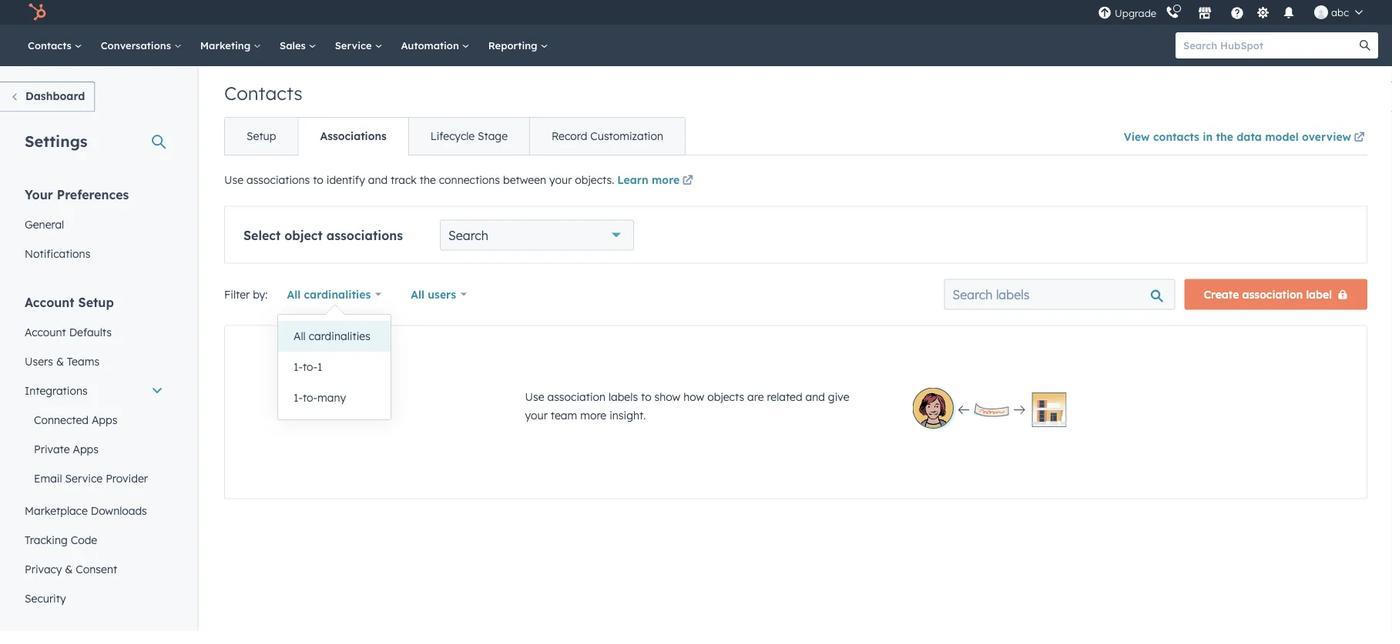 Task type: locate. For each thing, give the bounding box(es) containing it.
connected apps link
[[15, 406, 173, 435]]

customization
[[591, 129, 664, 143]]

more right the learn
[[652, 173, 680, 187]]

1 vertical spatial association
[[548, 390, 606, 404]]

0 vertical spatial to-
[[303, 361, 318, 374]]

all cardinalities up all cardinalities button
[[287, 288, 371, 301]]

marketing link
[[191, 25, 271, 66]]

navigation
[[224, 117, 686, 156]]

1 vertical spatial to
[[641, 390, 652, 404]]

0 horizontal spatial setup
[[78, 295, 114, 310]]

association for use
[[548, 390, 606, 404]]

account defaults
[[25, 326, 112, 339]]

record
[[552, 129, 588, 143]]

reporting
[[488, 39, 541, 52]]

& for privacy
[[65, 563, 73, 576]]

associations down setup link
[[247, 173, 310, 187]]

show
[[655, 390, 681, 404]]

associations link
[[298, 118, 408, 155]]

1- left 1
[[294, 361, 303, 374]]

and
[[368, 173, 388, 187], [806, 390, 825, 404]]

association up team
[[548, 390, 606, 404]]

0 vertical spatial use
[[224, 173, 244, 187]]

to- up the 1-to-many at the bottom left of page
[[303, 361, 318, 374]]

associations
[[247, 173, 310, 187], [327, 228, 403, 243]]

apps inside connected apps 'link'
[[92, 413, 118, 427]]

and left track
[[368, 173, 388, 187]]

contacts
[[28, 39, 75, 52], [224, 82, 303, 105]]

consent
[[76, 563, 117, 576]]

link opens in a new window image
[[1354, 133, 1365, 143], [683, 172, 693, 191], [683, 176, 693, 187]]

privacy & consent
[[25, 563, 117, 576]]

1 vertical spatial more
[[580, 409, 607, 422]]

your left objects.
[[550, 173, 572, 187]]

automation
[[401, 39, 462, 52]]

menu
[[1097, 0, 1374, 25]]

stage
[[478, 129, 508, 143]]

service right sales 'link'
[[335, 39, 375, 52]]

tracking code link
[[15, 526, 173, 555]]

0 vertical spatial associations
[[247, 173, 310, 187]]

0 horizontal spatial contacts
[[28, 39, 75, 52]]

create
[[1204, 288, 1240, 301]]

0 horizontal spatial more
[[580, 409, 607, 422]]

all right by:
[[287, 288, 301, 301]]

0 vertical spatial cardinalities
[[304, 288, 371, 301]]

& inside users & teams link
[[56, 355, 64, 368]]

all users
[[411, 288, 456, 301]]

1-to-1 button
[[278, 352, 391, 383]]

1 vertical spatial service
[[65, 472, 103, 486]]

0 horizontal spatial &
[[56, 355, 64, 368]]

association inside use association labels to show how objects are related and give your team more insight.
[[548, 390, 606, 404]]

account
[[25, 295, 74, 310], [25, 326, 66, 339]]

1 vertical spatial your
[[525, 409, 548, 422]]

users & teams
[[25, 355, 99, 368]]

account setup
[[25, 295, 114, 310]]

insight.
[[610, 409, 646, 422]]

account inside account defaults link
[[25, 326, 66, 339]]

your
[[550, 173, 572, 187], [525, 409, 548, 422]]

and inside use association labels to show how objects are related and give your team more insight.
[[806, 390, 825, 404]]

account up account defaults on the bottom of page
[[25, 295, 74, 310]]

2 1- from the top
[[294, 392, 303, 405]]

how
[[684, 390, 705, 404]]

1 horizontal spatial service
[[335, 39, 375, 52]]

learn
[[618, 173, 649, 187]]

connected
[[34, 413, 89, 427]]

1 horizontal spatial &
[[65, 563, 73, 576]]

service
[[335, 39, 375, 52], [65, 472, 103, 486]]

1- for 1-to-1
[[294, 361, 303, 374]]

&
[[56, 355, 64, 368], [65, 563, 73, 576]]

object
[[285, 228, 323, 243]]

apps inside private apps link
[[73, 443, 99, 456]]

0 vertical spatial &
[[56, 355, 64, 368]]

apps up email service provider
[[73, 443, 99, 456]]

contacts up setup link
[[224, 82, 303, 105]]

use inside use association labels to show how objects are related and give your team more insight.
[[525, 390, 545, 404]]

1
[[318, 361, 323, 374]]

labels
[[609, 390, 638, 404]]

1 vertical spatial use
[[525, 390, 545, 404]]

setup link
[[225, 118, 298, 155]]

0 vertical spatial association
[[1243, 288, 1303, 301]]

1 vertical spatial the
[[420, 173, 436, 187]]

team
[[551, 409, 577, 422]]

Search HubSpot search field
[[1176, 32, 1365, 59]]

the right in
[[1217, 130, 1234, 143]]

1 horizontal spatial contacts
[[224, 82, 303, 105]]

label
[[1307, 288, 1333, 301]]

0 vertical spatial setup
[[247, 129, 276, 143]]

1 horizontal spatial use
[[525, 390, 545, 404]]

associations
[[320, 129, 387, 143]]

users
[[25, 355, 53, 368]]

record customization link
[[530, 118, 685, 155]]

to left identify
[[313, 173, 324, 187]]

0 vertical spatial to
[[313, 173, 324, 187]]

integrations
[[25, 384, 88, 398]]

association for create
[[1243, 288, 1303, 301]]

1-to-many
[[294, 392, 346, 405]]

cardinalities up 1-to-1 button at the bottom of the page
[[309, 330, 371, 343]]

1 horizontal spatial association
[[1243, 288, 1303, 301]]

0 vertical spatial the
[[1217, 130, 1234, 143]]

and left 'give'
[[806, 390, 825, 404]]

1-to-many button
[[278, 383, 391, 414]]

1 vertical spatial setup
[[78, 295, 114, 310]]

all cardinalities
[[287, 288, 371, 301], [294, 330, 371, 343]]

0 vertical spatial 1-
[[294, 361, 303, 374]]

1 1- from the top
[[294, 361, 303, 374]]

all cardinalities up 1-to-1 button at the bottom of the page
[[294, 330, 371, 343]]

contacts
[[1154, 130, 1200, 143]]

1 vertical spatial and
[[806, 390, 825, 404]]

service down private apps link
[[65, 472, 103, 486]]

select
[[244, 228, 281, 243]]

all up the 1-to-1 at the bottom left
[[294, 330, 306, 343]]

1 horizontal spatial setup
[[247, 129, 276, 143]]

cardinalities inside button
[[309, 330, 371, 343]]

code
[[71, 534, 97, 547]]

0 vertical spatial contacts
[[28, 39, 75, 52]]

1 vertical spatial all cardinalities
[[294, 330, 371, 343]]

& right privacy
[[65, 563, 73, 576]]

2 to- from the top
[[303, 392, 318, 405]]

tracking code
[[25, 534, 97, 547]]

learn more link
[[618, 172, 696, 191]]

1 vertical spatial apps
[[73, 443, 99, 456]]

association
[[1243, 288, 1303, 301], [548, 390, 606, 404]]

help image
[[1231, 7, 1245, 21]]

1 account from the top
[[25, 295, 74, 310]]

many
[[318, 392, 346, 405]]

1- for 1-to-many
[[294, 392, 303, 405]]

2 account from the top
[[25, 326, 66, 339]]

association inside button
[[1243, 288, 1303, 301]]

setup
[[247, 129, 276, 143], [78, 295, 114, 310]]

link opens in a new window image inside the learn more link
[[683, 176, 693, 187]]

your
[[25, 187, 53, 202]]

to- down the 1-to-1 at the bottom left
[[303, 392, 318, 405]]

email
[[34, 472, 62, 486]]

0 horizontal spatial and
[[368, 173, 388, 187]]

navigation containing setup
[[224, 117, 686, 156]]

more right team
[[580, 409, 607, 422]]

0 horizontal spatial use
[[224, 173, 244, 187]]

to inside use association labels to show how objects are related and give your team more insight.
[[641, 390, 652, 404]]

1 vertical spatial cardinalities
[[309, 330, 371, 343]]

sales link
[[271, 25, 326, 66]]

0 vertical spatial apps
[[92, 413, 118, 427]]

1- inside 1-to-many button
[[294, 392, 303, 405]]

your preferences element
[[15, 186, 173, 269]]

connected apps
[[34, 413, 118, 427]]

list box
[[278, 315, 391, 420]]

& inside privacy & consent link
[[65, 563, 73, 576]]

more
[[652, 173, 680, 187], [580, 409, 607, 422]]

apps for private apps
[[73, 443, 99, 456]]

objects.
[[575, 173, 615, 187]]

search
[[449, 228, 489, 243]]

0 horizontal spatial your
[[525, 409, 548, 422]]

cardinalities up all cardinalities button
[[304, 288, 371, 301]]

all left users
[[411, 288, 425, 301]]

record customization
[[552, 129, 664, 143]]

1 horizontal spatial associations
[[327, 228, 403, 243]]

association left label on the right
[[1243, 288, 1303, 301]]

1 vertical spatial associations
[[327, 228, 403, 243]]

the right track
[[420, 173, 436, 187]]

upgrade
[[1115, 7, 1157, 20]]

to- for many
[[303, 392, 318, 405]]

your left team
[[525, 409, 548, 422]]

search image
[[1360, 40, 1371, 51]]

0 horizontal spatial association
[[548, 390, 606, 404]]

security
[[25, 592, 66, 606]]

1 vertical spatial &
[[65, 563, 73, 576]]

1 to- from the top
[[303, 361, 318, 374]]

1 horizontal spatial more
[[652, 173, 680, 187]]

0 vertical spatial all cardinalities
[[287, 288, 371, 301]]

connections
[[439, 173, 500, 187]]

lifecycle
[[431, 129, 475, 143]]

0 horizontal spatial service
[[65, 472, 103, 486]]

1 vertical spatial to-
[[303, 392, 318, 405]]

1- down the 1-to-1 at the bottom left
[[294, 392, 303, 405]]

list box containing all cardinalities
[[278, 315, 391, 420]]

& right users
[[56, 355, 64, 368]]

email service provider
[[34, 472, 148, 486]]

account for account defaults
[[25, 326, 66, 339]]

users
[[428, 288, 456, 301]]

1 horizontal spatial to
[[641, 390, 652, 404]]

1- inside 1-to-1 button
[[294, 361, 303, 374]]

0 vertical spatial your
[[550, 173, 572, 187]]

abc button
[[1306, 0, 1373, 25]]

contacts down hubspot link
[[28, 39, 75, 52]]

1-
[[294, 361, 303, 374], [294, 392, 303, 405]]

your inside use association labels to show how objects are related and give your team more insight.
[[525, 409, 548, 422]]

account up users
[[25, 326, 66, 339]]

view
[[1124, 130, 1150, 143]]

apps down integrations button
[[92, 413, 118, 427]]

to-
[[303, 361, 318, 374], [303, 392, 318, 405]]

apps for connected apps
[[92, 413, 118, 427]]

1 horizontal spatial and
[[806, 390, 825, 404]]

0 vertical spatial account
[[25, 295, 74, 310]]

to left show
[[641, 390, 652, 404]]

1 vertical spatial 1-
[[294, 392, 303, 405]]

1 vertical spatial account
[[25, 326, 66, 339]]

associations down identify
[[327, 228, 403, 243]]

all cardinalities inside all cardinalities popup button
[[287, 288, 371, 301]]



Task type: describe. For each thing, give the bounding box(es) containing it.
calling icon image
[[1166, 6, 1180, 20]]

privacy & consent link
[[15, 555, 173, 585]]

notifications
[[25, 247, 90, 260]]

teams
[[67, 355, 99, 368]]

track
[[391, 173, 417, 187]]

service link
[[326, 25, 392, 66]]

private apps
[[34, 443, 99, 456]]

in
[[1203, 130, 1213, 143]]

sales
[[280, 39, 309, 52]]

all inside button
[[294, 330, 306, 343]]

account setup element
[[15, 294, 173, 614]]

upgrade image
[[1098, 7, 1112, 20]]

all users button
[[401, 279, 477, 310]]

related
[[767, 390, 803, 404]]

private apps link
[[15, 435, 173, 464]]

use for use associations to identify and track the connections between your objects.
[[224, 173, 244, 187]]

create association label
[[1204, 288, 1333, 301]]

integrations button
[[15, 376, 173, 406]]

hubspot image
[[28, 3, 46, 22]]

automation link
[[392, 25, 479, 66]]

menu containing abc
[[1097, 0, 1374, 25]]

use association labels to show how objects are related and give your team more insight.
[[525, 390, 850, 422]]

defaults
[[69, 326, 112, 339]]

all cardinalities inside all cardinalities button
[[294, 330, 371, 343]]

learn more
[[618, 173, 680, 187]]

between
[[503, 173, 546, 187]]

link opens in a new window image inside "view contacts in the data model overview" link
[[1354, 133, 1365, 143]]

marketplaces image
[[1198, 7, 1212, 21]]

all for all users popup button
[[411, 288, 425, 301]]

filter by:
[[224, 288, 268, 301]]

conversations link
[[91, 25, 191, 66]]

1 horizontal spatial the
[[1217, 130, 1234, 143]]

give
[[828, 390, 850, 404]]

0 horizontal spatial associations
[[247, 173, 310, 187]]

conversations
[[101, 39, 174, 52]]

notifications link
[[15, 239, 173, 269]]

all cardinalities button
[[277, 279, 392, 310]]

more inside use association labels to show how objects are related and give your team more insight.
[[580, 409, 607, 422]]

contacts link
[[18, 25, 91, 66]]

identify
[[327, 173, 365, 187]]

downloads
[[91, 504, 147, 518]]

general
[[25, 218, 64, 231]]

lifecycle stage link
[[408, 118, 530, 155]]

reporting link
[[479, 25, 558, 66]]

settings image
[[1257, 7, 1271, 20]]

marketplace
[[25, 504, 88, 518]]

account defaults link
[[15, 318, 173, 347]]

privacy
[[25, 563, 62, 576]]

0 vertical spatial and
[[368, 173, 388, 187]]

dashboard link
[[0, 82, 95, 112]]

use associations to identify and track the connections between your objects.
[[224, 173, 618, 187]]

account for account setup
[[25, 295, 74, 310]]

service inside account setup element
[[65, 472, 103, 486]]

marketplace downloads link
[[15, 497, 173, 526]]

general link
[[15, 210, 173, 239]]

cardinalities inside popup button
[[304, 288, 371, 301]]

view contacts in the data model overview
[[1124, 130, 1352, 143]]

notifications button
[[1276, 0, 1303, 25]]

model
[[1266, 130, 1299, 143]]

abc
[[1332, 6, 1349, 18]]

use for use association labels to show how objects are related and give your team more insight.
[[525, 390, 545, 404]]

help button
[[1225, 0, 1251, 25]]

search button
[[440, 220, 634, 251]]

0 vertical spatial service
[[335, 39, 375, 52]]

private
[[34, 443, 70, 456]]

create association label button
[[1185, 279, 1368, 310]]

all cardinalities button
[[278, 321, 391, 352]]

Search labels search field
[[944, 279, 1176, 310]]

email service provider link
[[15, 464, 173, 494]]

link opens in a new window image
[[1354, 129, 1365, 147]]

select object associations
[[244, 228, 403, 243]]

search button
[[1353, 32, 1379, 59]]

to- for 1
[[303, 361, 318, 374]]

1 vertical spatial contacts
[[224, 82, 303, 105]]

settings link
[[1254, 4, 1273, 20]]

objects
[[708, 390, 745, 404]]

by:
[[253, 288, 268, 301]]

marketplace downloads
[[25, 504, 147, 518]]

1 horizontal spatial your
[[550, 173, 572, 187]]

calling icon button
[[1160, 2, 1186, 23]]

lifecycle stage
[[431, 129, 508, 143]]

settings
[[25, 131, 87, 151]]

filter
[[224, 288, 250, 301]]

notifications image
[[1282, 7, 1296, 21]]

0 vertical spatial more
[[652, 173, 680, 187]]

users & teams link
[[15, 347, 173, 376]]

all for all cardinalities popup button
[[287, 288, 301, 301]]

gary orlando image
[[1315, 5, 1329, 19]]

marketplaces button
[[1189, 0, 1222, 25]]

1-to-1
[[294, 361, 323, 374]]

tracking
[[25, 534, 68, 547]]

provider
[[106, 472, 148, 486]]

are
[[748, 390, 764, 404]]

0 horizontal spatial to
[[313, 173, 324, 187]]

your preferences
[[25, 187, 129, 202]]

& for users
[[56, 355, 64, 368]]

0 horizontal spatial the
[[420, 173, 436, 187]]

hubspot link
[[18, 3, 58, 22]]

preferences
[[57, 187, 129, 202]]



Task type: vqa. For each thing, say whether or not it's contained in the screenshot.
the less
no



